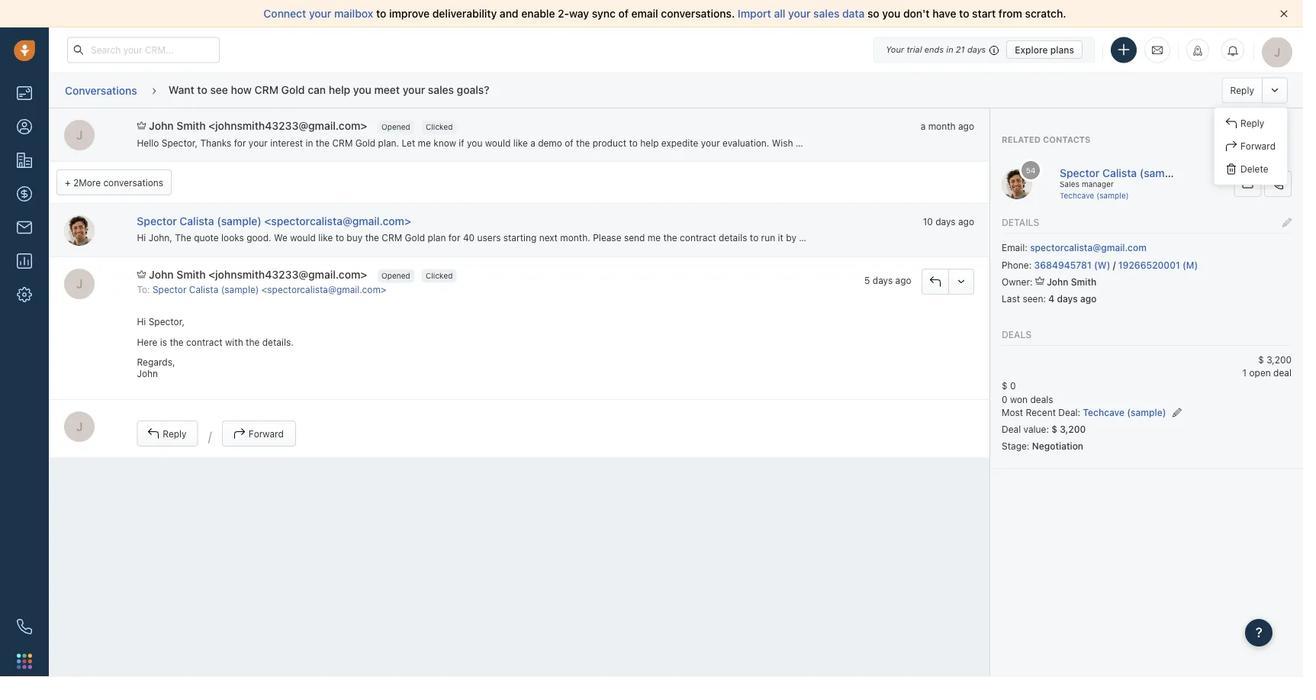 Task type: vqa. For each thing, say whether or not it's contained in the screenshot.
This week button
no



Task type: locate. For each thing, give the bounding box(es) containing it.
won
[[1011, 394, 1028, 404]]

3,200
[[1267, 355, 1293, 365], [1061, 424, 1087, 434]]

ago right month
[[959, 121, 975, 132]]

techcave down the $ 3,200 1 open deal $ 0 0 won deals
[[1084, 407, 1125, 418]]

0 horizontal spatial reply button
[[137, 421, 198, 447]]

0 vertical spatial hi
[[137, 232, 146, 243]]

0 vertical spatial would
[[485, 138, 511, 148]]

like left demo on the left top of the page
[[514, 138, 528, 148]]

ago
[[959, 121, 975, 132], [959, 216, 975, 227], [896, 275, 912, 286], [1081, 293, 1097, 304]]

in right "interest"
[[306, 138, 313, 148]]

john down "john,"
[[149, 268, 174, 281]]

1 john smith <johnsmith43233@gmail.com> from the top
[[149, 119, 367, 132]]

would right we at the left top
[[290, 232, 316, 243]]

ago right 5
[[896, 275, 912, 286]]

1 opened from the top
[[382, 123, 411, 131]]

month.
[[561, 232, 591, 243]]

techcave (sample) link down manager
[[1060, 191, 1130, 199]]

0 horizontal spatial crm
[[255, 83, 279, 96]]

1 horizontal spatial crm
[[332, 138, 353, 148]]

$ up most
[[1002, 381, 1008, 391]]

spector, for hi
[[149, 317, 185, 327]]

a month ago
[[921, 121, 975, 132]]

quote
[[194, 232, 219, 243]]

1 vertical spatial hi
[[137, 317, 146, 327]]

1 vertical spatial forward
[[249, 428, 284, 439]]

forward
[[1241, 141, 1276, 151], [249, 428, 284, 439]]

1 vertical spatial details
[[719, 232, 748, 243]]

we
[[274, 232, 288, 243]]

the right the send
[[664, 232, 678, 243]]

0 horizontal spatial me
[[418, 138, 431, 148]]

0 horizontal spatial forward
[[249, 428, 284, 439]]

deal down most
[[1002, 424, 1022, 434]]

regards,
[[896, 138, 935, 148], [967, 232, 1005, 243], [137, 357, 175, 368]]

conversations link
[[64, 78, 138, 102]]

clicked
[[426, 123, 453, 131], [426, 271, 453, 280]]

good.
[[247, 232, 272, 243]]

hi left "john,"
[[137, 232, 146, 243]]

conversations.
[[661, 7, 735, 20]]

1 horizontal spatial reply button
[[1223, 77, 1263, 103]]

spector calista (sample) <spectorcalista@gmail.com> link up we at the left top
[[137, 215, 411, 228]]

this.
[[946, 232, 964, 243]]

3,200 inside deal value : $ 3,200 stage : negotiation
[[1061, 424, 1087, 434]]

1 horizontal spatial help
[[641, 138, 659, 148]]

0 vertical spatial techcave
[[1060, 191, 1095, 199]]

deal inside deal value : $ 3,200 stage : negotiation
[[1002, 424, 1022, 434]]

10 days ago
[[924, 216, 975, 227]]

: up seen:
[[1031, 276, 1033, 287]]

calista inside spector calista (sample) sales manager techcave (sample)
[[1103, 167, 1138, 179]]

contract left with
[[186, 337, 223, 347]]

and
[[500, 7, 519, 20]]

1 vertical spatial deal
[[1002, 424, 1022, 434]]

1 vertical spatial <johnsmith43233@gmail.com>
[[209, 268, 367, 281]]

plans
[[1051, 44, 1075, 55]]

crm left plan.
[[332, 138, 353, 148]]

0 vertical spatial of
[[619, 7, 629, 20]]

edit image
[[1283, 217, 1293, 228]]

1 vertical spatial /
[[208, 429, 212, 444]]

deal right recent
[[1059, 407, 1078, 418]]

2 vertical spatial crm
[[382, 232, 402, 243]]

john smith <johnsmith43233@gmail.com> up "interest"
[[149, 119, 367, 132]]

<johnsmith43233@gmail.com> up "interest"
[[209, 119, 367, 132]]

days
[[968, 45, 987, 55], [936, 216, 956, 227], [873, 275, 893, 286], [1058, 293, 1078, 304]]

would right if
[[485, 138, 511, 148]]

most
[[1002, 407, 1024, 418]]

me right the send
[[648, 232, 661, 243]]

/
[[1114, 259, 1117, 270], [208, 429, 212, 444]]

stage
[[1002, 441, 1027, 451]]

1 horizontal spatial would
[[485, 138, 511, 148]]

john down a month ago
[[937, 138, 958, 148]]

like left buy
[[318, 232, 333, 243]]

0 vertical spatial deal
[[1059, 407, 1078, 418]]

details.
[[262, 337, 294, 347]]

0 vertical spatial <spectorcalista@gmail.com>
[[265, 215, 411, 228]]

reply
[[1231, 85, 1255, 96], [1241, 118, 1265, 129], [163, 428, 187, 439]]

1 vertical spatial 3,200
[[1061, 424, 1087, 434]]

negotiation
[[1033, 441, 1084, 451]]

hi
[[137, 232, 146, 243], [137, 317, 146, 327]]

1 horizontal spatial details
[[1002, 217, 1040, 228]]

0 horizontal spatial for
[[234, 138, 246, 148]]

1 vertical spatial john smith <johnsmith43233@gmail.com>
[[149, 268, 367, 281]]

open
[[1250, 368, 1272, 378]]

you right so
[[883, 7, 901, 20]]

<spectorcalista@gmail.com>
[[265, 215, 411, 228], [262, 284, 387, 295]]

0 up won
[[1011, 381, 1017, 391]]

2 vertical spatial $
[[1052, 424, 1058, 434]]

in left 21
[[947, 45, 954, 55]]

gold left can
[[281, 83, 305, 96]]

regards, down month
[[896, 138, 935, 148]]

here
[[137, 337, 158, 347]]

1 vertical spatial gold
[[356, 138, 376, 148]]

the
[[175, 232, 191, 243]]

3,200 inside the $ 3,200 1 open deal $ 0 0 won deals
[[1267, 355, 1293, 365]]

0 vertical spatial like
[[514, 138, 528, 148]]

0 horizontal spatial of
[[565, 138, 574, 148]]

you
[[883, 7, 901, 20], [353, 83, 372, 96], [467, 138, 483, 148], [796, 138, 812, 148]]

for left 40
[[449, 232, 461, 243]]

help right can
[[329, 83, 351, 96]]

$ up open
[[1259, 355, 1265, 365]]

/ left forward button
[[208, 429, 212, 444]]

for
[[234, 138, 246, 148], [449, 232, 461, 243]]

spector, right hello
[[162, 138, 198, 148]]

0 horizontal spatial sales
[[428, 83, 454, 96]]

details up email
[[1002, 217, 1040, 228]]

0 vertical spatial spector,
[[162, 138, 198, 148]]

1 vertical spatial like
[[318, 232, 333, 243]]

crm
[[255, 83, 279, 96], [332, 138, 353, 148], [382, 232, 402, 243]]

phone element
[[9, 612, 40, 642]]

clicked down plan
[[426, 271, 453, 280]]

1 horizontal spatial of
[[619, 7, 629, 20]]

0 left won
[[1002, 394, 1008, 404]]

have
[[933, 7, 957, 20]]

related
[[1002, 135, 1041, 145]]

the left product
[[576, 138, 590, 148]]

a left good
[[814, 138, 819, 148]]

$ inside deal value : $ 3,200 stage : negotiation
[[1052, 424, 1058, 434]]

days right 21
[[968, 45, 987, 55]]

like
[[514, 138, 528, 148], [318, 232, 333, 243]]

product
[[593, 138, 627, 148]]

<johnsmith43233@gmail.com> up to : spector calista (sample) <spectorcalista@gmail.com>
[[209, 268, 367, 281]]

1 vertical spatial calista
[[180, 215, 214, 228]]

hi john, the quote looks good. we would like to buy the crm gold plan for 40 users starting next month. please send me the contract details to run it by the management before we close this. regards, spector
[[137, 232, 1041, 243]]

0 horizontal spatial would
[[290, 232, 316, 243]]

delete
[[1241, 164, 1269, 174]]

0 vertical spatial forward
[[1241, 141, 1276, 151]]

sales left "data"
[[814, 7, 840, 20]]

way
[[570, 7, 589, 20]]

: down value
[[1027, 441, 1030, 451]]

contract
[[680, 232, 717, 243], [186, 337, 223, 347]]

of right sync
[[619, 7, 629, 20]]

: up hi spector,
[[147, 284, 150, 295]]

spector
[[1060, 167, 1100, 179], [137, 215, 177, 228], [1007, 232, 1041, 243], [153, 284, 187, 295]]

: right recent
[[1078, 407, 1081, 418]]

0 vertical spatial gold
[[281, 83, 305, 96]]

gold left plan.
[[356, 138, 376, 148]]

hi up here
[[137, 317, 146, 327]]

1 hi from the top
[[137, 232, 146, 243]]

0 horizontal spatial 0
[[1002, 394, 1008, 404]]

a left month
[[921, 121, 926, 132]]

<spectorcalista@gmail.com> down buy
[[262, 284, 387, 295]]

ago up the 'this.'
[[959, 216, 975, 227]]

21
[[956, 45, 966, 55]]

regards, right the 'this.'
[[967, 232, 1005, 243]]

0 vertical spatial john smith <johnsmith43233@gmail.com>
[[149, 119, 367, 132]]

0 horizontal spatial details
[[719, 232, 748, 243]]

clicked up know
[[426, 123, 453, 131]]

0 horizontal spatial contract
[[186, 337, 223, 347]]

hello
[[137, 138, 159, 148]]

1 vertical spatial sales
[[428, 83, 454, 96]]

spector up "sales"
[[1060, 167, 1100, 179]]

/ right the (w)
[[1114, 259, 1117, 270]]

$
[[1259, 355, 1265, 365], [1002, 381, 1008, 391], [1052, 424, 1058, 434]]

spector calista (sample) <spectorcalista@gmail.com> link down good.
[[153, 284, 387, 295]]

0 vertical spatial /
[[1114, 259, 1117, 270]]

gold left plan
[[405, 232, 425, 243]]

to left buy
[[336, 232, 344, 243]]

john
[[149, 119, 174, 132], [937, 138, 958, 148], [149, 268, 174, 281], [1048, 276, 1069, 287], [137, 368, 158, 379]]

+
[[65, 177, 71, 188]]

0 vertical spatial contract
[[680, 232, 717, 243]]

0 vertical spatial <johnsmith43233@gmail.com>
[[209, 119, 367, 132]]

a
[[921, 121, 926, 132], [531, 138, 536, 148], [814, 138, 819, 148]]

details left run
[[719, 232, 748, 243]]

all
[[774, 7, 786, 20]]

1 horizontal spatial $
[[1052, 424, 1058, 434]]

0 vertical spatial clicked
[[426, 123, 453, 131]]

ahead.
[[865, 138, 894, 148]]

calista for sales
[[1103, 167, 1138, 179]]

freshworks switcher image
[[17, 654, 32, 669]]

0 vertical spatial reply button
[[1223, 77, 1263, 103]]

deal
[[1059, 407, 1078, 418], [1002, 424, 1022, 434]]

$ 3,200 1 open deal $ 0 0 won deals
[[1002, 355, 1293, 404]]

1 horizontal spatial regards,
[[896, 138, 935, 148]]

0 horizontal spatial deal
[[1002, 424, 1022, 434]]

help left expedite
[[641, 138, 659, 148]]

deal value : $ 3,200 stage : negotiation
[[1002, 424, 1087, 451]]

what's new image
[[1193, 45, 1204, 56]]

to : spector calista (sample) <spectorcalista@gmail.com>
[[137, 284, 387, 295]]

can
[[308, 83, 326, 96]]

0 vertical spatial 0
[[1011, 381, 1017, 391]]

techcave down "sales"
[[1060, 191, 1095, 199]]

2 opened from the top
[[382, 271, 411, 280]]

sync
[[592, 7, 616, 20]]

for right thanks
[[234, 138, 246, 148]]

1 vertical spatial in
[[306, 138, 313, 148]]

month
[[929, 121, 956, 132]]

1 vertical spatial clicked
[[426, 271, 453, 280]]

interest
[[270, 138, 303, 148]]

spector right to
[[153, 284, 187, 295]]

regards, down the is at left
[[137, 357, 175, 368]]

1 vertical spatial spector calista (sample) <spectorcalista@gmail.com> link
[[153, 284, 387, 295]]

crm right how
[[255, 83, 279, 96]]

<spectorcalista@gmail.com> up buy
[[265, 215, 411, 228]]

1 horizontal spatial in
[[947, 45, 954, 55]]

1 horizontal spatial 3,200
[[1267, 355, 1293, 365]]

most recent deal : techcave (sample)
[[1002, 407, 1167, 418]]

0 horizontal spatial like
[[318, 232, 333, 243]]

0 horizontal spatial 3,200
[[1061, 424, 1087, 434]]

0 vertical spatial regards,
[[896, 138, 935, 148]]

me right let
[[418, 138, 431, 148]]

3684945781
[[1035, 259, 1092, 270]]

john inside regards, john
[[137, 368, 158, 379]]

hi spector,
[[137, 317, 185, 327]]

1 vertical spatial opened
[[382, 271, 411, 280]]

1 vertical spatial for
[[449, 232, 461, 243]]

john smith
[[1048, 276, 1097, 287]]

2 horizontal spatial $
[[1259, 355, 1265, 365]]

improve
[[389, 7, 430, 20]]

ends
[[925, 45, 945, 55]]

techcave (sample) link
[[1060, 191, 1130, 199], [1084, 407, 1169, 418]]

<johnsmith43233@gmail.com>
[[209, 119, 367, 132], [209, 268, 367, 281]]

$ up negotiation
[[1052, 424, 1058, 434]]

techcave (sample) link down the $ 3,200 1 open deal $ 0 0 won deals
[[1084, 407, 1169, 418]]

menu item
[[1169, 407, 1182, 418]]

0 vertical spatial crm
[[255, 83, 279, 96]]

1 vertical spatial $
[[1002, 381, 1008, 391]]

0 horizontal spatial gold
[[281, 83, 305, 96]]

1 horizontal spatial deal
[[1059, 407, 1078, 418]]

0 vertical spatial opened
[[382, 123, 411, 131]]

run
[[762, 232, 776, 243]]

me
[[418, 138, 431, 148], [648, 232, 661, 243]]

2-
[[558, 7, 570, 20]]

calista up manager
[[1103, 167, 1138, 179]]

spector,
[[162, 138, 198, 148], [149, 317, 185, 327]]

manager
[[1082, 180, 1115, 189]]

(m)
[[1183, 259, 1199, 270]]

know
[[434, 138, 457, 148]]

spector, up the is at left
[[149, 317, 185, 327]]

of right demo on the left top of the page
[[565, 138, 574, 148]]

a left demo on the left top of the page
[[531, 138, 536, 148]]

to right product
[[629, 138, 638, 148]]

to
[[137, 284, 147, 295]]

0 vertical spatial calista
[[1103, 167, 1138, 179]]

value
[[1024, 424, 1047, 434]]

0 vertical spatial reply
[[1231, 85, 1255, 96]]

1 horizontal spatial /
[[1114, 259, 1117, 270]]

spector, for hello
[[162, 138, 198, 148]]

ago for 5 days ago
[[896, 275, 912, 286]]

spector up phone
[[1007, 232, 1041, 243]]

ago for 10 days ago
[[959, 216, 975, 227]]

0
[[1011, 381, 1017, 391], [1002, 394, 1008, 404]]

2 vertical spatial gold
[[405, 232, 425, 243]]

1 horizontal spatial 0
[[1011, 381, 1017, 391]]

good
[[822, 138, 844, 148]]

smith up thanks
[[177, 119, 206, 132]]

plan
[[428, 232, 446, 243]]

john down here
[[137, 368, 158, 379]]

2 hi from the top
[[137, 317, 146, 327]]

calista for <spectorcalista@gmail.com>
[[180, 215, 214, 228]]

if
[[459, 138, 465, 148]]

spectorcalista@gmail.com
[[1031, 243, 1147, 253]]

john smith <johnsmith43233@gmail.com> up to : spector calista (sample) <spectorcalista@gmail.com>
[[149, 268, 367, 281]]



Task type: describe. For each thing, give the bounding box(es) containing it.
0 horizontal spatial a
[[531, 138, 536, 148]]

to left start
[[960, 7, 970, 20]]

the right with
[[246, 337, 260, 347]]

to right mailbox
[[376, 7, 387, 20]]

1 vertical spatial crm
[[332, 138, 353, 148]]

1 vertical spatial help
[[641, 138, 659, 148]]

is
[[160, 337, 167, 347]]

1 vertical spatial reply
[[1241, 118, 1265, 129]]

0 horizontal spatial /
[[208, 429, 212, 444]]

conversations
[[65, 84, 137, 96]]

you right "wish" on the right top of page
[[796, 138, 812, 148]]

to left run
[[750, 232, 759, 243]]

10
[[924, 216, 934, 227]]

1 vertical spatial reply button
[[137, 421, 198, 447]]

your left mailbox
[[309, 7, 332, 20]]

owner :
[[1002, 276, 1033, 287]]

1 horizontal spatial like
[[514, 138, 528, 148]]

to left see
[[197, 83, 208, 96]]

1 horizontal spatial gold
[[356, 138, 376, 148]]

days right 10
[[936, 216, 956, 227]]

spector calista (sample) sales manager techcave (sample)
[[1060, 167, 1185, 199]]

here is the contract with the details.
[[137, 337, 294, 347]]

data
[[843, 7, 865, 20]]

40
[[463, 232, 475, 243]]

5
[[865, 275, 871, 286]]

sales
[[1060, 180, 1080, 189]]

looks
[[221, 232, 244, 243]]

0 vertical spatial help
[[329, 83, 351, 96]]

0 vertical spatial details
[[1002, 217, 1040, 228]]

1 vertical spatial contract
[[186, 337, 223, 347]]

import
[[738, 7, 772, 20]]

close image
[[1281, 10, 1289, 18]]

the right buy
[[365, 232, 379, 243]]

0 vertical spatial in
[[947, 45, 954, 55]]

0 vertical spatial me
[[418, 138, 431, 148]]

regards, john
[[137, 357, 175, 379]]

: up phone
[[1025, 243, 1028, 253]]

hi for hi spector,
[[137, 317, 146, 327]]

forward button
[[222, 421, 296, 447]]

1 horizontal spatial contract
[[680, 232, 717, 243]]

smith down the (w)
[[1072, 276, 1097, 287]]

users
[[478, 232, 501, 243]]

spector calista (sample) link
[[1060, 167, 1185, 179]]

deals
[[1002, 329, 1032, 340]]

2 horizontal spatial crm
[[382, 232, 402, 243]]

the right by
[[800, 232, 813, 243]]

: up 'owner :'
[[1030, 259, 1032, 270]]

1 horizontal spatial a
[[814, 138, 819, 148]]

explore plans
[[1016, 44, 1075, 55]]

+ 2more conversations button
[[56, 169, 172, 195]]

next
[[540, 232, 558, 243]]

let
[[402, 138, 415, 148]]

techcave inside spector calista (sample) sales manager techcave (sample)
[[1060, 191, 1095, 199]]

spector up "john,"
[[137, 215, 177, 228]]

contacts
[[1044, 135, 1091, 145]]

2 horizontal spatial a
[[921, 121, 926, 132]]

your left "interest"
[[249, 138, 268, 148]]

54
[[1027, 166, 1036, 175]]

buy
[[347, 232, 363, 243]]

0 horizontal spatial $
[[1002, 381, 1008, 391]]

deal
[[1274, 368, 1293, 378]]

your right all
[[789, 7, 811, 20]]

the right the is at left
[[170, 337, 184, 347]]

2 john smith <johnsmith43233@gmail.com> from the top
[[149, 268, 367, 281]]

2more
[[73, 177, 101, 188]]

1 vertical spatial of
[[565, 138, 574, 148]]

starting
[[504, 232, 537, 243]]

ago for a month ago
[[959, 121, 975, 132]]

spector calista (sample) <spectorcalista@gmail.com>
[[137, 215, 411, 228]]

before
[[875, 232, 903, 243]]

import all your sales data link
[[738, 7, 868, 20]]

1 vertical spatial techcave
[[1084, 407, 1125, 418]]

last
[[1002, 293, 1021, 304]]

0 vertical spatial techcave (sample) link
[[1060, 191, 1130, 199]]

0 vertical spatial sales
[[814, 7, 840, 20]]

hi for hi john, the quote looks good. we would like to buy the crm gold plan for 40 users starting next month. please send me the contract details to run it by the management before we close this. regards, spector
[[137, 232, 146, 243]]

email
[[632, 7, 659, 20]]

1 vertical spatial 0
[[1002, 394, 1008, 404]]

how
[[231, 83, 252, 96]]

0 vertical spatial for
[[234, 138, 246, 148]]

meet
[[375, 83, 400, 96]]

expedite
[[662, 138, 699, 148]]

smith down the
[[177, 268, 206, 281]]

1 horizontal spatial me
[[648, 232, 661, 243]]

so
[[868, 7, 880, 20]]

(w)
[[1095, 259, 1111, 270]]

conversations
[[103, 177, 163, 188]]

1 vertical spatial regards,
[[967, 232, 1005, 243]]

: down recent
[[1047, 424, 1050, 434]]

last seen: 4 days ago
[[1002, 293, 1097, 304]]

from
[[999, 7, 1023, 20]]

Search your CRM... text field
[[67, 37, 220, 63]]

please
[[593, 232, 622, 243]]

john,
[[149, 232, 172, 243]]

1 <johnsmith43233@gmail.com> from the top
[[209, 119, 367, 132]]

email
[[1002, 243, 1025, 253]]

forward inside button
[[249, 428, 284, 439]]

1
[[1243, 368, 1248, 378]]

john up hello
[[149, 119, 174, 132]]

connect
[[264, 7, 306, 20]]

2 clicked from the top
[[426, 271, 453, 280]]

close
[[920, 232, 943, 243]]

your right expedite
[[701, 138, 720, 148]]

want to see how crm gold can help you meet your sales goals?
[[169, 83, 490, 96]]

want
[[169, 83, 195, 96]]

deliverability
[[433, 7, 497, 20]]

send email image
[[1153, 44, 1163, 56]]

1 clicked from the top
[[426, 123, 453, 131]]

hello spector, thanks for your interest in the crm gold plan. let me know if you would like a demo of the product to help expedite your evaluation. wish you a good day ahead. regards, john
[[137, 138, 958, 148]]

send
[[624, 232, 645, 243]]

your right the meet
[[403, 83, 425, 96]]

related contacts
[[1002, 135, 1091, 145]]

see
[[210, 83, 228, 96]]

2 vertical spatial calista
[[189, 284, 219, 295]]

john down 3684945781 in the right of the page
[[1048, 276, 1069, 287]]

phone image
[[17, 619, 32, 634]]

seen:
[[1023, 293, 1047, 304]]

your trial ends in 21 days
[[886, 45, 987, 55]]

2 vertical spatial reply
[[163, 428, 187, 439]]

ago down john smith
[[1081, 293, 1097, 304]]

1 horizontal spatial for
[[449, 232, 461, 243]]

days right 4
[[1058, 293, 1078, 304]]

you left the meet
[[353, 83, 372, 96]]

/ inside email : spectorcalista@gmail.com phone : 3684945781 (w) / 19266520001 (m)
[[1114, 259, 1117, 270]]

1 vertical spatial techcave (sample) link
[[1084, 407, 1169, 418]]

2 vertical spatial regards,
[[137, 357, 175, 368]]

1 vertical spatial <spectorcalista@gmail.com>
[[262, 284, 387, 295]]

1 vertical spatial would
[[290, 232, 316, 243]]

days right 5
[[873, 275, 893, 286]]

0 vertical spatial $
[[1259, 355, 1265, 365]]

0 vertical spatial spector calista (sample) <spectorcalista@gmail.com> link
[[137, 215, 411, 228]]

1 horizontal spatial forward
[[1241, 141, 1276, 151]]

plan.
[[378, 138, 399, 148]]

demo
[[538, 138, 563, 148]]

wish
[[772, 138, 794, 148]]

the right "interest"
[[316, 138, 330, 148]]

trial
[[907, 45, 923, 55]]

goals?
[[457, 83, 490, 96]]

2 <johnsmith43233@gmail.com> from the top
[[209, 268, 367, 281]]

owner
[[1002, 276, 1031, 287]]

management
[[816, 232, 872, 243]]

spectorcalista@gmail.com link
[[1031, 243, 1147, 253]]

explore
[[1016, 44, 1049, 55]]

scratch.
[[1026, 7, 1067, 20]]

you right if
[[467, 138, 483, 148]]

spector inside spector calista (sample) sales manager techcave (sample)
[[1060, 167, 1100, 179]]

deals
[[1031, 394, 1054, 404]]

by
[[787, 232, 797, 243]]

it
[[778, 232, 784, 243]]

0 horizontal spatial in
[[306, 138, 313, 148]]



